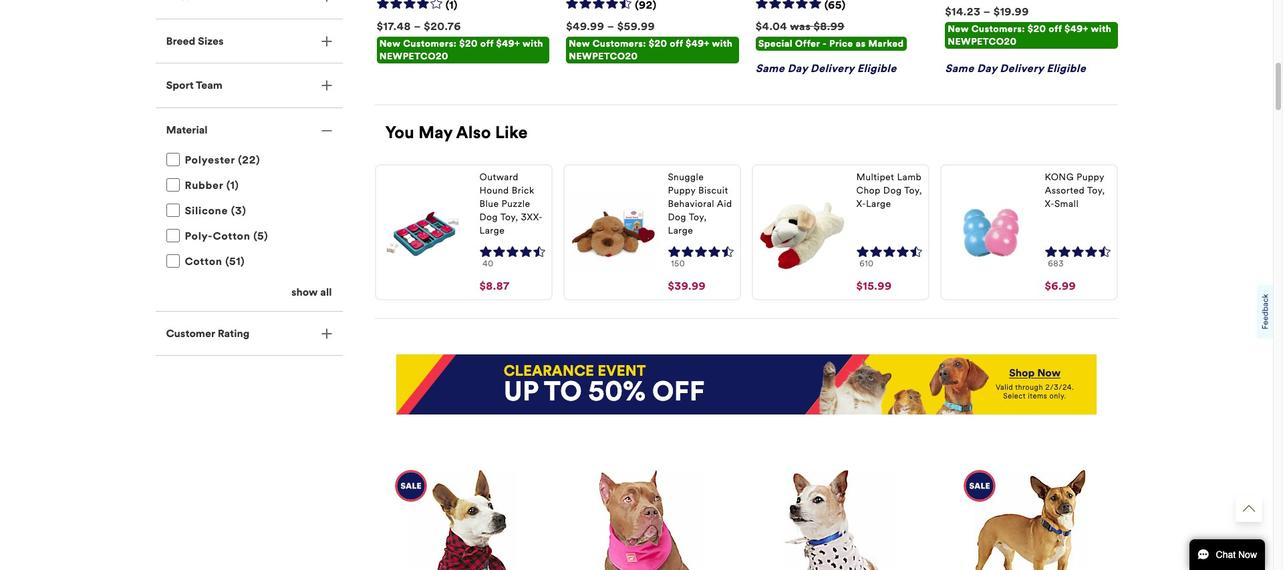 Task type: describe. For each thing, give the bounding box(es) containing it.
– for $17.48
[[414, 20, 421, 33]]

offer
[[795, 38, 820, 49]]

styled arrow button link
[[1236, 496, 1263, 523]]

3 plus icon 2 button from the top
[[155, 64, 343, 107]]

$49+ for $19.99
[[1065, 23, 1089, 35]]

$14.23 – $19.99 new customers: $20 off $49+ with newpetco20
[[945, 5, 1112, 48]]

1 day from the left
[[788, 62, 808, 75]]

cotton (51)
[[185, 256, 245, 268]]

valid
[[996, 384, 1014, 393]]

(51)
[[225, 256, 245, 268]]

– for $14.23
[[984, 5, 991, 18]]

shop now link
[[1010, 367, 1061, 380]]

price
[[830, 38, 854, 49]]

clearance event up to 50% off
[[504, 362, 705, 409]]

$49.99
[[566, 20, 605, 33]]

92 reviews element
[[635, 0, 657, 13]]

show all
[[291, 286, 332, 299]]

up
[[504, 376, 538, 409]]

new for $14.23
[[948, 23, 969, 35]]

only.
[[1050, 392, 1067, 401]]

all
[[320, 286, 332, 299]]

material
[[166, 124, 208, 136]]

off for $20.76
[[481, 38, 494, 49]]

$20.76
[[424, 20, 461, 33]]

50%
[[589, 376, 646, 409]]

from $17.48 up to $20.76 element
[[377, 20, 461, 33]]

scroll to top image
[[1244, 503, 1256, 515]]

$20 for $20.76
[[459, 38, 478, 49]]

$17.48
[[377, 20, 411, 33]]

customers: for $59.99
[[593, 38, 646, 49]]

with for $59.99
[[712, 38, 733, 49]]

from $14.23 up to $19.99 element
[[945, 5, 1029, 18]]

also
[[456, 122, 491, 143]]

off for $59.99
[[670, 38, 683, 49]]

$49.99 – $59.99 new customers: $20 off $49+ with newpetco20
[[566, 20, 733, 62]]

silicone (3)
[[185, 205, 246, 218]]

(5)
[[254, 230, 268, 243]]

$19.99
[[994, 5, 1029, 18]]

2 eligible from the left
[[1047, 62, 1087, 75]]

1 plus icon 2 button from the top
[[155, 0, 343, 18]]

select
[[1004, 392, 1026, 401]]

shop
[[1010, 367, 1035, 380]]

silicone
[[185, 205, 228, 218]]

you
[[385, 122, 415, 143]]

1 vertical spatial cotton
[[185, 256, 223, 268]]

$20 for $19.99
[[1028, 23, 1047, 35]]

off for $19.99
[[1049, 23, 1062, 35]]

show
[[291, 286, 318, 299]]

polyester (22)
[[185, 154, 260, 167]]

(22)
[[238, 154, 260, 167]]

new for $49.99
[[569, 38, 590, 49]]

a cat, a gerbil, and a dog. image
[[818, 355, 991, 415]]

-
[[823, 38, 827, 49]]

$49+ for $59.99
[[686, 38, 710, 49]]

polyester
[[185, 154, 235, 167]]



Task type: vqa. For each thing, say whether or not it's contained in the screenshot.
region
no



Task type: locate. For each thing, give the bounding box(es) containing it.
1 review element
[[446, 0, 458, 13]]

newpetco20 inside $49.99 – $59.99 new customers: $20 off $49+ with newpetco20
[[569, 51, 638, 62]]

customers: inside $17.48 – $20.76 new customers: $20 off $49+ with newpetco20
[[403, 38, 457, 49]]

1 horizontal spatial with
[[712, 38, 733, 49]]

$20 inside $17.48 – $20.76 new customers: $20 off $49+ with newpetco20
[[459, 38, 478, 49]]

newpetco20 for $14.23
[[948, 36, 1017, 48]]

$20 inside $14.23 – $19.99 new customers: $20 off $49+ with newpetco20
[[1028, 23, 1047, 35]]

rubber (1)
[[185, 179, 239, 192]]

1 horizontal spatial –
[[607, 20, 615, 33]]

$49+
[[1065, 23, 1089, 35], [496, 38, 520, 49], [686, 38, 710, 49]]

like
[[495, 122, 528, 143]]

$49+ inside $14.23 – $19.99 new customers: $20 off $49+ with newpetco20
[[1065, 23, 1089, 35]]

$4.04 was $8.99 special offer - price as marked
[[756, 20, 904, 49]]

off
[[653, 376, 705, 409]]

2/3/24.
[[1046, 384, 1074, 393]]

1 delivery from the left
[[811, 62, 855, 75]]

through
[[1016, 384, 1044, 393]]

to
[[544, 376, 582, 409]]

new down the $14.23
[[948, 23, 969, 35]]

you may also like
[[385, 122, 528, 143]]

1 horizontal spatial off
[[670, 38, 683, 49]]

2 horizontal spatial newpetco20
[[948, 36, 1017, 48]]

customers: down from $49.99 up to $59.99 element
[[593, 38, 646, 49]]

–
[[984, 5, 991, 18], [414, 20, 421, 33], [607, 20, 615, 33]]

same down special
[[756, 62, 785, 75]]

newpetco20 down from $17.48 up to $20.76 "element" at left top
[[380, 51, 449, 62]]

with for $19.99
[[1091, 23, 1112, 35]]

0 horizontal spatial –
[[414, 20, 421, 33]]

cotton
[[213, 230, 251, 243], [185, 256, 223, 268]]

$20 inside $49.99 – $59.99 new customers: $20 off $49+ with newpetco20
[[649, 38, 668, 49]]

rubber
[[185, 179, 224, 192]]

customers: for $19.99
[[972, 23, 1026, 35]]

poly-cotton (5)
[[185, 230, 268, 243]]

newpetco20
[[948, 36, 1017, 48], [380, 51, 449, 62], [569, 51, 638, 62]]

customers: for $20.76
[[403, 38, 457, 49]]

delivery down -
[[811, 62, 855, 75]]

0 horizontal spatial $49+
[[496, 38, 520, 49]]

day down offer
[[788, 62, 808, 75]]

clearance
[[504, 362, 594, 380]]

1 horizontal spatial day
[[977, 62, 998, 75]]

event
[[598, 362, 646, 380]]

off
[[1049, 23, 1062, 35], [481, 38, 494, 49], [670, 38, 683, 49]]

new inside $17.48 – $20.76 new customers: $20 off $49+ with newpetco20
[[380, 38, 401, 49]]

eligible
[[858, 62, 897, 75], [1047, 62, 1087, 75]]

special
[[759, 38, 793, 49]]

marked
[[869, 38, 904, 49]]

customers:
[[972, 23, 1026, 35], [403, 38, 457, 49], [593, 38, 646, 49]]

2 horizontal spatial new
[[948, 23, 969, 35]]

new inside $14.23 – $19.99 new customers: $20 off $49+ with newpetco20
[[948, 23, 969, 35]]

1 horizontal spatial $20
[[649, 38, 668, 49]]

0 horizontal spatial day
[[788, 62, 808, 75]]

$17.48 – $20.76 new customers: $20 off $49+ with newpetco20
[[377, 20, 544, 62]]

2 horizontal spatial with
[[1091, 23, 1112, 35]]

0 vertical spatial cotton
[[213, 230, 251, 243]]

– right the $14.23
[[984, 5, 991, 18]]

plus icon 2 button
[[155, 0, 343, 18], [155, 19, 343, 63], [155, 64, 343, 107], [155, 312, 343, 356]]

2 same from the left
[[945, 62, 975, 75]]

1 same from the left
[[756, 62, 785, 75]]

newpetco20 for $17.48
[[380, 51, 449, 62]]

0 horizontal spatial same
[[756, 62, 785, 75]]

poly-
[[185, 230, 213, 243]]

with for $20.76
[[523, 38, 544, 49]]

1 horizontal spatial eligible
[[1047, 62, 1087, 75]]

now
[[1038, 367, 1061, 380]]

eligible down $14.23 – $19.99 new customers: $20 off $49+ with newpetco20
[[1047, 62, 1087, 75]]

customers: down from $14.23 up to $19.99 element
[[972, 23, 1026, 35]]

0 horizontal spatial $20
[[459, 38, 478, 49]]

newpetco20 for $49.99
[[569, 51, 638, 62]]

2 horizontal spatial –
[[984, 5, 991, 18]]

– right $17.48
[[414, 20, 421, 33]]

0 horizontal spatial customers:
[[403, 38, 457, 49]]

shop now valid through 2/3/24. select items only.
[[996, 367, 1074, 401]]

3 plus icon 2 image from the top
[[321, 81, 332, 91]]

$4.04
[[756, 20, 788, 33]]

day
[[788, 62, 808, 75], [977, 62, 998, 75]]

0 horizontal spatial new
[[380, 38, 401, 49]]

new down $49.99
[[569, 38, 590, 49]]

newpetco20 down from $14.23 up to $19.99 element
[[948, 36, 1017, 48]]

same day delivery eligible
[[756, 62, 897, 75], [945, 62, 1087, 75]]

$20 down $59.99
[[649, 38, 668, 49]]

(1)
[[227, 179, 239, 192]]

0 horizontal spatial eligible
[[858, 62, 897, 75]]

new inside $49.99 – $59.99 new customers: $20 off $49+ with newpetco20
[[569, 38, 590, 49]]

– for $49.99
[[607, 20, 615, 33]]

new
[[948, 23, 969, 35], [380, 38, 401, 49], [569, 38, 590, 49]]

$49+ for $20.76
[[496, 38, 520, 49]]

1 eligible from the left
[[858, 62, 897, 75]]

1 horizontal spatial $49+
[[686, 38, 710, 49]]

customers: inside $49.99 – $59.99 new customers: $20 off $49+ with newpetco20
[[593, 38, 646, 49]]

$49+ inside $49.99 – $59.99 new customers: $20 off $49+ with newpetco20
[[686, 38, 710, 49]]

$59.99
[[618, 20, 655, 33]]

– left $59.99
[[607, 20, 615, 33]]

newpetco20 inside $14.23 – $19.99 new customers: $20 off $49+ with newpetco20
[[948, 36, 1017, 48]]

show all button
[[291, 286, 332, 301]]

same
[[756, 62, 785, 75], [945, 62, 975, 75]]

was
[[790, 20, 811, 33]]

0 horizontal spatial newpetco20
[[380, 51, 449, 62]]

with
[[1091, 23, 1112, 35], [523, 38, 544, 49], [712, 38, 733, 49]]

$14.23
[[945, 5, 981, 18]]

$20 down $19.99
[[1028, 23, 1047, 35]]

2 horizontal spatial customers:
[[972, 23, 1026, 35]]

same down the $14.23
[[945, 62, 975, 75]]

may
[[419, 122, 453, 143]]

delivery down $14.23 – $19.99 new customers: $20 off $49+ with newpetco20
[[1000, 62, 1044, 75]]

cotton up (51)
[[213, 230, 251, 243]]

0 horizontal spatial with
[[523, 38, 544, 49]]

1 plus icon 2 image from the top
[[321, 0, 332, 2]]

2 horizontal spatial $49+
[[1065, 23, 1089, 35]]

0 horizontal spatial off
[[481, 38, 494, 49]]

customers: inside $14.23 – $19.99 new customers: $20 off $49+ with newpetco20
[[972, 23, 1026, 35]]

$20 down $20.76
[[459, 38, 478, 49]]

$20 for $59.99
[[649, 38, 668, 49]]

eligible down marked
[[858, 62, 897, 75]]

– inside $17.48 – $20.76 new customers: $20 off $49+ with newpetco20
[[414, 20, 421, 33]]

with inside $14.23 – $19.99 new customers: $20 off $49+ with newpetco20
[[1091, 23, 1112, 35]]

cotton down poly-
[[185, 256, 223, 268]]

delivery
[[811, 62, 855, 75], [1000, 62, 1044, 75]]

off inside $14.23 – $19.99 new customers: $20 off $49+ with newpetco20
[[1049, 23, 1062, 35]]

$49+ inside $17.48 – $20.76 new customers: $20 off $49+ with newpetco20
[[496, 38, 520, 49]]

$20
[[1028, 23, 1047, 35], [459, 38, 478, 49], [649, 38, 668, 49]]

newpetco20 down from $49.99 up to $59.99 element
[[569, 51, 638, 62]]

1 horizontal spatial newpetco20
[[569, 51, 638, 62]]

(3)
[[231, 205, 246, 218]]

with inside $17.48 – $20.76 new customers: $20 off $49+ with newpetco20
[[523, 38, 544, 49]]

1 horizontal spatial new
[[569, 38, 590, 49]]

1 horizontal spatial delivery
[[1000, 62, 1044, 75]]

1 same day delivery eligible from the left
[[756, 62, 897, 75]]

plus icon 2 image
[[321, 0, 332, 2], [321, 36, 332, 47], [321, 81, 332, 91], [321, 329, 332, 340]]

$8.99
[[814, 20, 845, 33]]

2 plus icon 2 image from the top
[[321, 36, 332, 47]]

– inside $49.99 – $59.99 new customers: $20 off $49+ with newpetco20
[[607, 20, 615, 33]]

new down $17.48
[[380, 38, 401, 49]]

material button
[[155, 108, 343, 152]]

2 horizontal spatial $20
[[1028, 23, 1047, 35]]

1 horizontal spatial customers:
[[593, 38, 646, 49]]

same day delivery eligible down -
[[756, 62, 897, 75]]

same day delivery eligible down $14.23 – $19.99 new customers: $20 off $49+ with newpetco20
[[945, 62, 1087, 75]]

4 plus icon 2 button from the top
[[155, 312, 343, 356]]

newpetco20 inside $17.48 – $20.76 new customers: $20 off $49+ with newpetco20
[[380, 51, 449, 62]]

items
[[1028, 392, 1048, 401]]

customers: down from $17.48 up to $20.76 "element" at left top
[[403, 38, 457, 49]]

– inside $14.23 – $19.99 new customers: $20 off $49+ with newpetco20
[[984, 5, 991, 18]]

day down from $14.23 up to $19.99 element
[[977, 62, 998, 75]]

from $49.99 up to $59.99 element
[[566, 20, 655, 33]]

2 horizontal spatial off
[[1049, 23, 1062, 35]]

4 plus icon 2 image from the top
[[321, 329, 332, 340]]

2 day from the left
[[977, 62, 998, 75]]

as
[[856, 38, 866, 49]]

with inside $49.99 – $59.99 new customers: $20 off $49+ with newpetco20
[[712, 38, 733, 49]]

1 horizontal spatial same day delivery eligible
[[945, 62, 1087, 75]]

1 horizontal spatial same
[[945, 62, 975, 75]]

0 horizontal spatial delivery
[[811, 62, 855, 75]]

65 reviews element
[[825, 0, 846, 13]]

2 delivery from the left
[[1000, 62, 1044, 75]]

0 horizontal spatial same day delivery eligible
[[756, 62, 897, 75]]

2 plus icon 2 button from the top
[[155, 19, 343, 63]]

new for $17.48
[[380, 38, 401, 49]]

off inside $17.48 – $20.76 new customers: $20 off $49+ with newpetco20
[[481, 38, 494, 49]]

off inside $49.99 – $59.99 new customers: $20 off $49+ with newpetco20
[[670, 38, 683, 49]]

2 same day delivery eligible from the left
[[945, 62, 1087, 75]]



